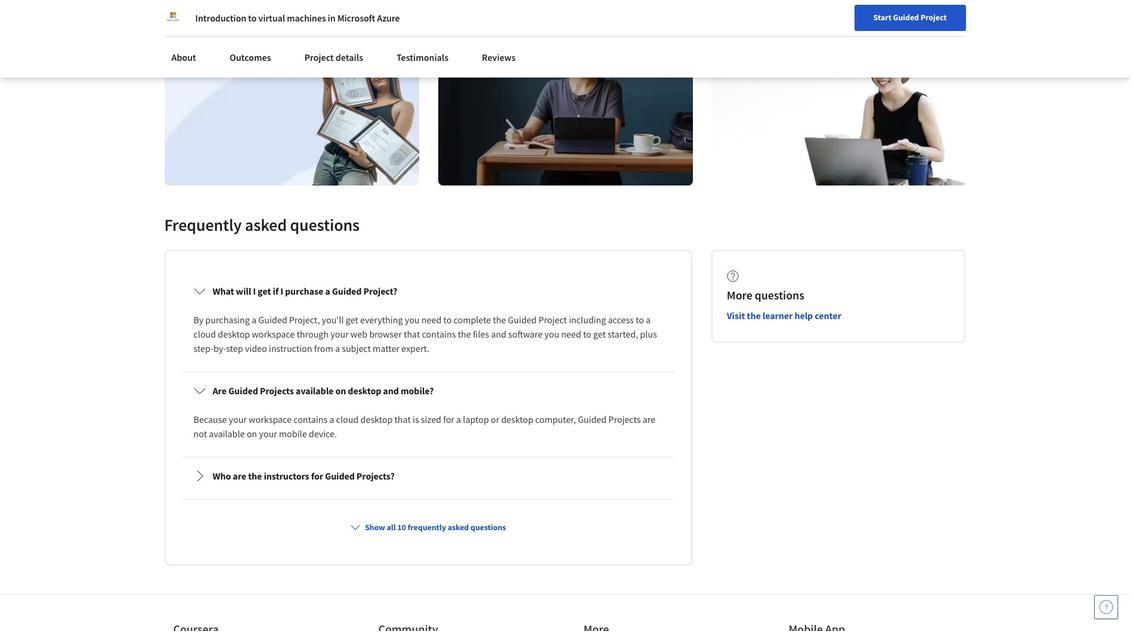 Task type: locate. For each thing, give the bounding box(es) containing it.
to left virtual
[[248, 12, 257, 24]]

2 vertical spatial get
[[594, 328, 606, 340]]

your
[[817, 14, 832, 24], [331, 328, 349, 340], [229, 414, 247, 426], [259, 428, 277, 440]]

guided up software
[[508, 314, 537, 326]]

1 horizontal spatial available
[[296, 385, 334, 397]]

1 vertical spatial are
[[233, 470, 246, 482]]

guided right are
[[229, 385, 258, 397]]

1 horizontal spatial cloud
[[336, 414, 359, 426]]

the
[[747, 310, 761, 322], [493, 314, 506, 326], [458, 328, 471, 340], [248, 470, 262, 482]]

guided right computer,
[[578, 414, 607, 426]]

0 vertical spatial workspace
[[252, 328, 295, 340]]

0 horizontal spatial for
[[311, 470, 323, 482]]

available
[[296, 385, 334, 397], [209, 428, 245, 440]]

0 horizontal spatial are
[[233, 470, 246, 482]]

1 horizontal spatial need
[[562, 328, 582, 340]]

instruction
[[269, 343, 312, 355]]

0 horizontal spatial and
[[383, 385, 399, 397]]

that
[[404, 328, 420, 340], [395, 414, 411, 426]]

1 vertical spatial on
[[247, 428, 257, 440]]

what will i get if i purchase a guided project? button
[[184, 275, 673, 308]]

guided down if
[[259, 314, 287, 326]]

1 vertical spatial workspace
[[249, 414, 292, 426]]

1 horizontal spatial i
[[281, 285, 283, 297]]

0 horizontal spatial cloud
[[194, 328, 216, 340]]

guided right start
[[894, 12, 920, 23]]

get down including
[[594, 328, 606, 340]]

your right find
[[817, 14, 832, 24]]

1 vertical spatial for
[[311, 470, 323, 482]]

cloud
[[194, 328, 216, 340], [336, 414, 359, 426]]

contains up device.
[[294, 414, 328, 426]]

0 horizontal spatial i
[[253, 285, 256, 297]]

0 horizontal spatial questions
[[290, 214, 360, 236]]

need down including
[[562, 328, 582, 340]]

0 vertical spatial for
[[443, 414, 455, 426]]

1 vertical spatial and
[[383, 385, 399, 397]]

1 horizontal spatial contains
[[422, 328, 456, 340]]

1 vertical spatial questions
[[755, 288, 805, 303]]

0 vertical spatial asked
[[245, 214, 287, 236]]

your right because at the left bottom of page
[[229, 414, 247, 426]]

you right software
[[545, 328, 560, 340]]

your down you'll
[[331, 328, 349, 340]]

workspace up mobile
[[249, 414, 292, 426]]

desktop inside by purchasing a guided project, you'll get everything you need to complete the guided project including access to a cloud desktop workspace through your web browser that contains the files and software you need to get started, plus step-by-step video instruction from a subject matter expert.
[[218, 328, 250, 340]]

1 horizontal spatial questions
[[471, 522, 506, 533]]

desktop inside dropdown button
[[348, 385, 381, 397]]

0 vertical spatial and
[[491, 328, 507, 340]]

contains inside the because your workspace contains a cloud desktop that is sized for a laptop or desktop computer, guided projects are not available on your mobile device.
[[294, 414, 328, 426]]

need
[[422, 314, 442, 326], [562, 328, 582, 340]]

english
[[902, 13, 931, 25]]

0 vertical spatial on
[[336, 385, 346, 397]]

2 horizontal spatial project
[[921, 12, 947, 23]]

on
[[336, 385, 346, 397], [247, 428, 257, 440]]

reviews
[[482, 51, 516, 63]]

0 vertical spatial project
[[921, 12, 947, 23]]

0 horizontal spatial contains
[[294, 414, 328, 426]]

0 vertical spatial you
[[405, 314, 420, 326]]

on left mobile
[[247, 428, 257, 440]]

show
[[365, 522, 385, 533]]

1 horizontal spatial are
[[643, 414, 656, 426]]

on inside the because your workspace contains a cloud desktop that is sized for a laptop or desktop computer, guided projects are not available on your mobile device.
[[247, 428, 257, 440]]

1 vertical spatial projects
[[609, 414, 641, 426]]

that left is
[[395, 414, 411, 426]]

1 vertical spatial contains
[[294, 414, 328, 426]]

guided left projects? on the left
[[325, 470, 355, 482]]

1 horizontal spatial on
[[336, 385, 346, 397]]

started,
[[608, 328, 639, 340]]

guided inside the because your workspace contains a cloud desktop that is sized for a laptop or desktop computer, guided projects are not available on your mobile device.
[[578, 414, 607, 426]]

contains
[[422, 328, 456, 340], [294, 414, 328, 426]]

available inside the because your workspace contains a cloud desktop that is sized for a laptop or desktop computer, guided projects are not available on your mobile device.
[[209, 428, 245, 440]]

and
[[491, 328, 507, 340], [383, 385, 399, 397]]

get up web at the bottom
[[346, 314, 358, 326]]

desktop down 'subject'
[[348, 385, 381, 397]]

learner
[[763, 310, 793, 322]]

on down 'subject'
[[336, 385, 346, 397]]

microsoft
[[338, 12, 375, 24]]

0 horizontal spatial asked
[[245, 214, 287, 236]]

guided
[[894, 12, 920, 23], [332, 285, 362, 297], [259, 314, 287, 326], [508, 314, 537, 326], [229, 385, 258, 397], [578, 414, 607, 426], [325, 470, 355, 482]]

0 vertical spatial available
[[296, 385, 334, 397]]

0 vertical spatial projects
[[260, 385, 294, 397]]

need down what will i get if i purchase a guided project? dropdown button in the top of the page
[[422, 314, 442, 326]]

are
[[213, 385, 227, 397]]

azure
[[377, 12, 400, 24]]

1 vertical spatial project
[[305, 51, 334, 63]]

contains up expert.
[[422, 328, 456, 340]]

i
[[253, 285, 256, 297], [281, 285, 283, 297]]

career
[[851, 14, 874, 24]]

testimonials link
[[390, 44, 456, 70]]

who are the instructors for guided projects?
[[213, 470, 395, 482]]

for right sized
[[443, 414, 455, 426]]

files
[[473, 328, 489, 340]]

0 vertical spatial contains
[[422, 328, 456, 340]]

introduction
[[195, 12, 246, 24]]

1 vertical spatial need
[[562, 328, 582, 340]]

about
[[172, 51, 196, 63]]

1 horizontal spatial for
[[443, 414, 455, 426]]

10
[[398, 522, 406, 533]]

project inside by purchasing a guided project, you'll get everything you need to complete the guided project including access to a cloud desktop workspace through your web browser that contains the files and software you need to get started, plus step-by-step video instruction from a subject matter expert.
[[539, 314, 567, 326]]

by purchasing a guided project, you'll get everything you need to complete the guided project including access to a cloud desktop workspace through your web browser that contains the files and software you need to get started, plus step-by-step video instruction from a subject matter expert.
[[194, 314, 659, 355]]

projects
[[260, 385, 294, 397], [609, 414, 641, 426]]

get left if
[[258, 285, 271, 297]]

instructors
[[264, 470, 309, 482]]

including
[[569, 314, 606, 326]]

desktop right or
[[502, 414, 534, 426]]

will
[[236, 285, 251, 297]]

for inside dropdown button
[[311, 470, 323, 482]]

0 vertical spatial are
[[643, 414, 656, 426]]

what will i get if i purchase a guided project?
[[213, 285, 398, 297]]

i right if
[[281, 285, 283, 297]]

outcomes link
[[223, 44, 278, 70]]

a right from
[[335, 343, 340, 355]]

1 horizontal spatial asked
[[448, 522, 469, 533]]

None search field
[[170, 7, 457, 31]]

i right the will on the top left
[[253, 285, 256, 297]]

2 i from the left
[[281, 285, 283, 297]]

2 horizontal spatial get
[[594, 328, 606, 340]]

1 vertical spatial asked
[[448, 522, 469, 533]]

0 horizontal spatial available
[[209, 428, 245, 440]]

your inside by purchasing a guided project, you'll get everything you need to complete the guided project including access to a cloud desktop workspace through your web browser that contains the files and software you need to get started, plus step-by-step video instruction from a subject matter expert.
[[331, 328, 349, 340]]

desktop
[[218, 328, 250, 340], [348, 385, 381, 397], [361, 414, 393, 426], [502, 414, 534, 426]]

to down including
[[583, 328, 592, 340]]

a
[[325, 285, 330, 297], [252, 314, 257, 326], [646, 314, 651, 326], [335, 343, 340, 355], [330, 414, 334, 426], [457, 414, 461, 426]]

who are the instructors for guided projects? button
[[184, 460, 673, 493]]

guided up you'll
[[332, 285, 362, 297]]

1 vertical spatial that
[[395, 414, 411, 426]]

2 vertical spatial project
[[539, 314, 567, 326]]

more
[[727, 288, 753, 303]]

1 vertical spatial get
[[346, 314, 358, 326]]

workspace up "instruction"
[[252, 328, 295, 340]]

and left mobile?
[[383, 385, 399, 397]]

0 horizontal spatial get
[[258, 285, 271, 297]]

contains inside by purchasing a guided project, you'll get everything you need to complete the guided project including access to a cloud desktop workspace through your web browser that contains the files and software you need to get started, plus step-by-step video instruction from a subject matter expert.
[[422, 328, 456, 340]]

because your workspace contains a cloud desktop that is sized for a laptop or desktop computer, guided projects are not available on your mobile device.
[[194, 414, 658, 440]]

project
[[921, 12, 947, 23], [305, 51, 334, 63], [539, 314, 567, 326]]

1 vertical spatial cloud
[[336, 414, 359, 426]]

project left details
[[305, 51, 334, 63]]

the right visit
[[747, 310, 761, 322]]

the inside dropdown button
[[248, 470, 262, 482]]

available down because at the left bottom of page
[[209, 428, 245, 440]]

questions
[[290, 214, 360, 236], [755, 288, 805, 303], [471, 522, 506, 533]]

project details link
[[297, 44, 371, 70]]

asked
[[245, 214, 287, 236], [448, 522, 469, 533]]

2 vertical spatial questions
[[471, 522, 506, 533]]

are inside the because your workspace contains a cloud desktop that is sized for a laptop or desktop computer, guided projects are not available on your mobile device.
[[643, 414, 656, 426]]

for right instructors
[[311, 470, 323, 482]]

project up software
[[539, 314, 567, 326]]

0 horizontal spatial project
[[305, 51, 334, 63]]

the right complete
[[493, 314, 506, 326]]

available inside dropdown button
[[296, 385, 334, 397]]

1 horizontal spatial project
[[539, 314, 567, 326]]

about link
[[164, 44, 203, 70]]

a left laptop
[[457, 414, 461, 426]]

project left the show notifications icon at the top right of page
[[921, 12, 947, 23]]

0 horizontal spatial on
[[247, 428, 257, 440]]

0 vertical spatial need
[[422, 314, 442, 326]]

0 horizontal spatial projects
[[260, 385, 294, 397]]

microsoft image
[[164, 10, 181, 26]]

web
[[351, 328, 368, 340]]

0 vertical spatial that
[[404, 328, 420, 340]]

1 i from the left
[[253, 285, 256, 297]]

are
[[643, 414, 656, 426], [233, 470, 246, 482]]

1 vertical spatial available
[[209, 428, 245, 440]]

that up expert.
[[404, 328, 420, 340]]

desktop up the step
[[218, 328, 250, 340]]

what
[[213, 285, 234, 297]]

video
[[245, 343, 267, 355]]

new
[[834, 14, 850, 24]]

0 vertical spatial cloud
[[194, 328, 216, 340]]

everything
[[360, 314, 403, 326]]

you up expert.
[[405, 314, 420, 326]]

0 vertical spatial get
[[258, 285, 271, 297]]

cloud up step-
[[194, 328, 216, 340]]

and right files
[[491, 328, 507, 340]]

are guided projects available on desktop and mobile? button
[[184, 374, 673, 408]]

1 horizontal spatial and
[[491, 328, 507, 340]]

1 horizontal spatial you
[[545, 328, 560, 340]]

laptop
[[463, 414, 489, 426]]

0 horizontal spatial need
[[422, 314, 442, 326]]

0 horizontal spatial you
[[405, 314, 420, 326]]

get
[[258, 285, 271, 297], [346, 314, 358, 326], [594, 328, 606, 340]]

show all 10 frequently asked questions button
[[346, 517, 511, 538]]

cloud inside by purchasing a guided project, you'll get everything you need to complete the guided project including access to a cloud desktop workspace through your web browser that contains the files and software you need to get started, plus step-by-step video instruction from a subject matter expert.
[[194, 328, 216, 340]]

cloud up device.
[[336, 414, 359, 426]]

the left instructors
[[248, 470, 262, 482]]

a inside dropdown button
[[325, 285, 330, 297]]

a right purchase
[[325, 285, 330, 297]]

1 horizontal spatial projects
[[609, 414, 641, 426]]

available down from
[[296, 385, 334, 397]]

for
[[443, 414, 455, 426], [311, 470, 323, 482]]

help center image
[[1100, 600, 1114, 615]]



Task type: vqa. For each thing, say whether or not it's contained in the screenshot.
the 'The' within the The lecturer is fantastic, everything was clear, concise and easy to take notes on. It felt like a lot of details are condensed very well to make this a very informative and knowledge-building course.
no



Task type: describe. For each thing, give the bounding box(es) containing it.
in
[[328, 12, 336, 24]]

2 horizontal spatial questions
[[755, 288, 805, 303]]

opens in a new tab image
[[472, 585, 481, 595]]

browser
[[370, 328, 402, 340]]

project?
[[364, 285, 398, 297]]

find
[[800, 14, 815, 24]]

by
[[194, 314, 204, 326]]

introduction to virtual machines in microsoft azure
[[195, 12, 400, 24]]

find your new career link
[[794, 12, 880, 27]]

through
[[297, 328, 329, 340]]

testimonials
[[397, 51, 449, 63]]

0 vertical spatial questions
[[290, 214, 360, 236]]

project details
[[305, 51, 363, 63]]

outcomes
[[230, 51, 271, 63]]

you'll
[[322, 314, 344, 326]]

are guided projects available on desktop and mobile?
[[213, 385, 434, 397]]

projects inside the because your workspace contains a cloud desktop that is sized for a laptop or desktop computer, guided projects are not available on your mobile device.
[[609, 414, 641, 426]]

computer,
[[536, 414, 576, 426]]

guided inside button
[[894, 12, 920, 23]]

desktop left is
[[361, 414, 393, 426]]

guided inside dropdown button
[[325, 470, 355, 482]]

projects inside dropdown button
[[260, 385, 294, 397]]

center
[[815, 310, 842, 322]]

visit the learner help center link
[[727, 310, 842, 322]]

and inside dropdown button
[[383, 385, 399, 397]]

and inside by purchasing a guided project, you'll get everything you need to complete the guided project including access to a cloud desktop workspace through your web browser that contains the files and software you need to get started, plus step-by-step video instruction from a subject matter expert.
[[491, 328, 507, 340]]

are inside dropdown button
[[233, 470, 246, 482]]

your left mobile
[[259, 428, 277, 440]]

for inside the because your workspace contains a cloud desktop that is sized for a laptop or desktop computer, guided projects are not available on your mobile device.
[[443, 414, 455, 426]]

matter
[[373, 343, 400, 355]]

purchasing
[[205, 314, 250, 326]]

by-
[[214, 343, 226, 355]]

is
[[413, 414, 419, 426]]

because
[[194, 414, 227, 426]]

workspace inside the because your workspace contains a cloud desktop that is sized for a laptop or desktop computer, guided projects are not available on your mobile device.
[[249, 414, 292, 426]]

a right purchasing
[[252, 314, 257, 326]]

who
[[213, 470, 231, 482]]

software
[[509, 328, 543, 340]]

english button
[[880, 0, 952, 39]]

purchase
[[285, 285, 323, 297]]

questions inside dropdown button
[[471, 522, 506, 533]]

frequently asked questions
[[164, 214, 360, 236]]

start
[[874, 12, 892, 23]]

1 horizontal spatial get
[[346, 314, 358, 326]]

mobile
[[279, 428, 307, 440]]

start guided project
[[874, 12, 947, 23]]

project,
[[289, 314, 320, 326]]

details
[[336, 51, 363, 63]]

1 vertical spatial you
[[545, 328, 560, 340]]

collapsed list
[[180, 271, 677, 631]]

start guided project button
[[855, 5, 966, 31]]

if
[[273, 285, 279, 297]]

projects?
[[357, 470, 395, 482]]

more questions
[[727, 288, 805, 303]]

that inside by purchasing a guided project, you'll get everything you need to complete the guided project including access to a cloud desktop workspace through your web browser that contains the files and software you need to get started, plus step-by-step video instruction from a subject matter expert.
[[404, 328, 420, 340]]

cloud inside the because your workspace contains a cloud desktop that is sized for a laptop or desktop computer, guided projects are not available on your mobile device.
[[336, 414, 359, 426]]

show notifications image
[[970, 15, 984, 29]]

the down complete
[[458, 328, 471, 340]]

machines
[[287, 12, 326, 24]]

access
[[608, 314, 634, 326]]

to up plus
[[636, 314, 644, 326]]

find your new career
[[800, 14, 874, 24]]

sized
[[421, 414, 442, 426]]

plus
[[641, 328, 657, 340]]

visit
[[727, 310, 745, 322]]

on inside dropdown button
[[336, 385, 346, 397]]

subject
[[342, 343, 371, 355]]

from
[[314, 343, 333, 355]]

device.
[[309, 428, 337, 440]]

complete
[[454, 314, 491, 326]]

frequently
[[164, 214, 242, 236]]

get inside what will i get if i purchase a guided project? dropdown button
[[258, 285, 271, 297]]

mobile?
[[401, 385, 434, 397]]

a up device.
[[330, 414, 334, 426]]

step-
[[194, 343, 214, 355]]

project inside button
[[921, 12, 947, 23]]

step
[[226, 343, 243, 355]]

visit the learner help center
[[727, 310, 842, 322]]

all
[[387, 522, 396, 533]]

or
[[491, 414, 500, 426]]

help
[[795, 310, 813, 322]]

reviews link
[[475, 44, 523, 70]]

that inside the because your workspace contains a cloud desktop that is sized for a laptop or desktop computer, guided projects are not available on your mobile device.
[[395, 414, 411, 426]]

to left complete
[[444, 314, 452, 326]]

expert.
[[402, 343, 430, 355]]

virtual
[[259, 12, 285, 24]]

show all 10 frequently asked questions
[[365, 522, 506, 533]]

workspace inside by purchasing a guided project, you'll get everything you need to complete the guided project including access to a cloud desktop workspace through your web browser that contains the files and software you need to get started, plus step-by-step video instruction from a subject matter expert.
[[252, 328, 295, 340]]

a up plus
[[646, 314, 651, 326]]

asked inside dropdown button
[[448, 522, 469, 533]]

not
[[194, 428, 207, 440]]

frequently
[[408, 522, 446, 533]]



